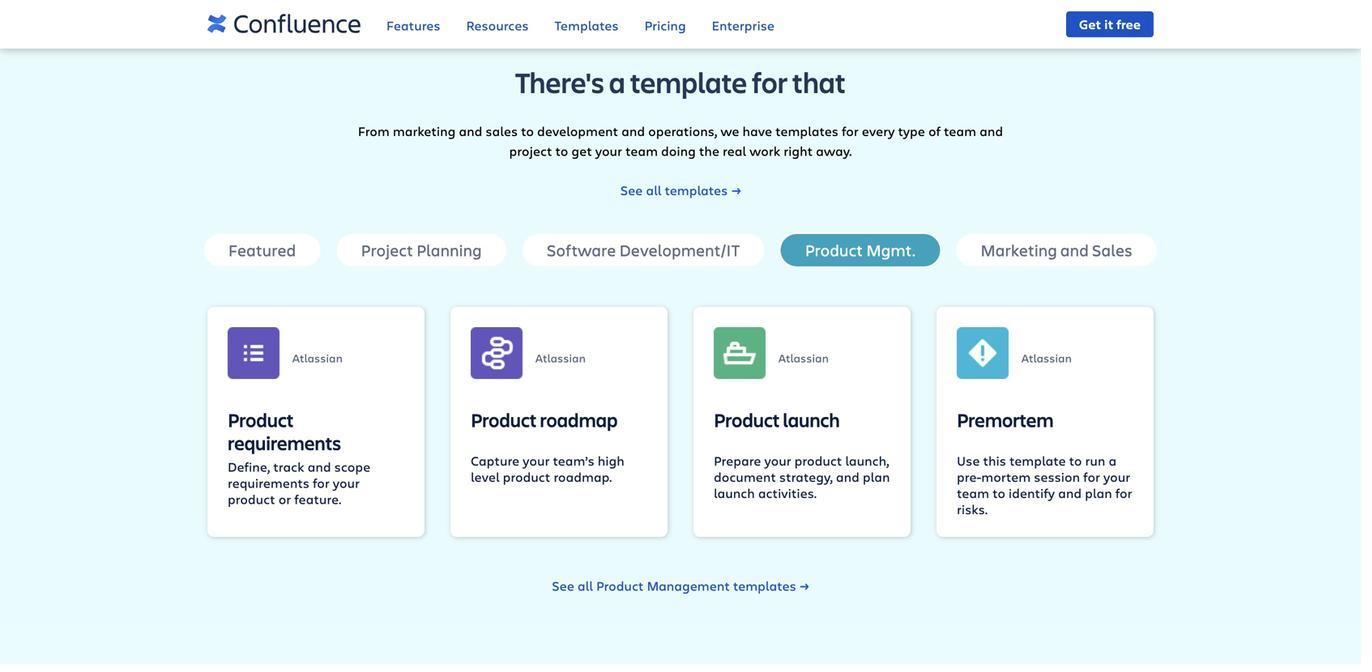 Task type: vqa. For each thing, say whether or not it's contained in the screenshot.
Away.
yes



Task type: describe. For each thing, give the bounding box(es) containing it.
atlassian for product launch
[[779, 350, 829, 366]]

featured button
[[203, 233, 322, 268]]

that
[[793, 63, 846, 101]]

there's
[[516, 63, 604, 101]]

risks.
[[957, 501, 988, 518]]

see for see all templates
[[621, 181, 643, 199]]

free
[[1117, 15, 1141, 33]]

project
[[361, 239, 414, 261]]

product roadmap
[[471, 407, 618, 433]]

development/it
[[620, 239, 741, 261]]

templates link
[[555, 6, 619, 47]]

product mgmt. button
[[780, 233, 942, 268]]

or
[[279, 491, 291, 508]]

from marketing and sales to development and operations, we have templates for every type of team and project to get your team doing the real work right away.
[[358, 122, 1004, 160]]

see all product management templates link
[[552, 576, 810, 596]]

team's
[[553, 452, 595, 470]]

enterprise
[[712, 17, 775, 34]]

product mgmt.
[[805, 239, 916, 261]]

resources link
[[467, 6, 529, 47]]

of
[[929, 122, 941, 140]]

1 horizontal spatial launch
[[783, 407, 840, 433]]

from
[[358, 122, 390, 140]]

project planning button
[[335, 233, 508, 268]]

confluence logo image
[[208, 5, 361, 44]]

all for templates
[[646, 181, 662, 199]]

identify
[[1009, 485, 1055, 502]]

templates inside see all product management templates link
[[733, 577, 797, 595]]

to left run
[[1070, 452, 1083, 470]]

plan inside "use this template to run a pre-mortem session for your team to identify and plan for risks."
[[1085, 485, 1113, 502]]

templates inside the from marketing and sales to development and operations, we have templates for every type of team and project to get your team doing the real work right away.
[[776, 122, 839, 140]]

template for for
[[630, 63, 747, 101]]

run
[[1086, 452, 1106, 470]]

product requirements image
[[228, 327, 280, 379]]

features
[[387, 17, 441, 34]]

see all templates
[[621, 181, 728, 199]]

this
[[984, 452, 1007, 470]]

real
[[723, 142, 747, 160]]

marketing
[[981, 239, 1058, 261]]

product for product mgmt.
[[805, 239, 864, 261]]

product inside the prepare your product launch, document strategy, and plan launch activities.
[[795, 452, 842, 470]]

premortem
[[957, 407, 1054, 433]]

featured
[[229, 239, 296, 261]]

your inside capture your team's high level product roadmap.
[[523, 452, 550, 470]]

templates inside see all templates link
[[665, 181, 728, 199]]

product for product roadmap
[[471, 407, 537, 433]]

product requirements define, track and scope requirements for your product or feature.
[[228, 407, 371, 508]]

track
[[273, 458, 304, 476]]

and inside "use this template to run a pre-mortem session for your team to identify and plan for risks."
[[1059, 485, 1082, 502]]

0 horizontal spatial a
[[609, 63, 626, 101]]

work
[[750, 142, 781, 160]]

roadmap.
[[554, 468, 612, 486]]

have
[[743, 122, 773, 140]]

get
[[1080, 15, 1102, 33]]

type
[[899, 122, 926, 140]]

pricing link
[[645, 6, 686, 47]]

get it free
[[1080, 15, 1141, 33]]

a inside "use this template to run a pre-mortem session for your team to identify and plan for risks."
[[1109, 452, 1117, 470]]

to up project
[[521, 122, 534, 140]]

enterprise link
[[712, 6, 775, 47]]

software development/it
[[547, 239, 741, 261]]

launch inside the prepare your product launch, document strategy, and plan launch activities.
[[714, 485, 755, 502]]

pricing
[[645, 17, 686, 34]]

define,
[[228, 458, 270, 476]]

product for product requirements define, track and scope requirements for your product or feature.
[[228, 407, 294, 433]]

for inside product requirements define, track and scope requirements for your product or feature.
[[313, 475, 330, 492]]



Task type: locate. For each thing, give the bounding box(es) containing it.
document
[[714, 468, 776, 486]]

1 horizontal spatial all
[[646, 181, 662, 199]]

team
[[944, 122, 977, 140], [626, 142, 658, 160], [957, 485, 990, 502]]

2 horizontal spatial product
[[795, 452, 842, 470]]

2 vertical spatial team
[[957, 485, 990, 502]]

software development/it button
[[521, 233, 767, 268]]

for inside the from marketing and sales to development and operations, we have templates for every type of team and project to get your team doing the real work right away.
[[842, 122, 859, 140]]

your
[[596, 142, 622, 160], [523, 452, 550, 470], [765, 452, 792, 470], [1104, 468, 1131, 486], [333, 475, 360, 492]]

product launch
[[714, 407, 840, 433]]

to left get
[[556, 142, 569, 160]]

and inside button
[[1061, 239, 1090, 261]]

2 vertical spatial templates
[[733, 577, 797, 595]]

0 vertical spatial team
[[944, 122, 977, 140]]

session
[[1034, 468, 1081, 486]]

level
[[471, 468, 500, 486]]

product inside capture your team's high level product roadmap.
[[503, 468, 551, 486]]

team left doing
[[626, 142, 658, 160]]

development
[[537, 122, 619, 140]]

launch down prepare
[[714, 485, 755, 502]]

template
[[630, 63, 747, 101], [1010, 452, 1066, 470]]

sales
[[1093, 239, 1133, 261]]

product
[[795, 452, 842, 470], [503, 468, 551, 486], [228, 491, 275, 508]]

atlassian for product requirements
[[293, 350, 343, 366]]

marketing and sales
[[981, 239, 1133, 261]]

0 vertical spatial a
[[609, 63, 626, 101]]

product inside product requirements define, track and scope requirements for your product or feature.
[[228, 491, 275, 508]]

feature.
[[294, 491, 341, 508]]

0 vertical spatial template
[[630, 63, 747, 101]]

operations,
[[649, 122, 718, 140]]

your up activities.
[[765, 452, 792, 470]]

management
[[647, 577, 730, 595]]

and
[[459, 122, 483, 140], [622, 122, 645, 140], [980, 122, 1004, 140], [1061, 239, 1090, 261], [308, 458, 331, 476], [836, 468, 860, 486], [1059, 485, 1082, 502]]

software
[[547, 239, 617, 261]]

a right run
[[1109, 452, 1117, 470]]

1 vertical spatial requirements
[[228, 475, 310, 492]]

project planning
[[361, 239, 482, 261]]

to right risks.
[[993, 485, 1006, 502]]

to
[[521, 122, 534, 140], [556, 142, 569, 160], [1070, 452, 1083, 470], [993, 485, 1006, 502]]

2 requirements from the top
[[228, 475, 310, 492]]

away.
[[816, 142, 852, 160]]

marketing and sales button
[[955, 233, 1159, 268]]

mortem
[[982, 468, 1031, 486]]

1 horizontal spatial see
[[621, 181, 643, 199]]

right
[[784, 142, 813, 160]]

there's a template for that
[[516, 63, 846, 101]]

0 vertical spatial templates
[[776, 122, 839, 140]]

see for see all product management templates
[[552, 577, 575, 595]]

your left team's
[[523, 452, 550, 470]]

0 horizontal spatial all
[[578, 577, 593, 595]]

product inside product requirements define, track and scope requirements for your product or feature.
[[228, 407, 294, 433]]

1 vertical spatial see
[[552, 577, 575, 595]]

atlassian for premortem
[[1022, 350, 1072, 366]]

team inside "use this template to run a pre-mortem session for your team to identify and plan for risks."
[[957, 485, 990, 502]]

your inside the from marketing and sales to development and operations, we have templates for every type of team and project to get your team doing the real work right away.
[[596, 142, 622, 160]]

templates right the management
[[733, 577, 797, 595]]

project
[[509, 142, 552, 160]]

templates up "right"
[[776, 122, 839, 140]]

atlassian right product requirements image
[[293, 350, 343, 366]]

template up identify
[[1010, 452, 1066, 470]]

product left the mgmt.
[[805, 239, 864, 261]]

template up operations,
[[630, 63, 747, 101]]

prepare your product launch, document strategy, and plan launch activities.
[[714, 452, 890, 502]]

premortem image
[[957, 327, 1009, 379]]

product for product launch
[[714, 407, 780, 433]]

templates
[[555, 17, 619, 34]]

product up prepare
[[714, 407, 780, 433]]

atlassian right premortem image
[[1022, 350, 1072, 366]]

capture
[[471, 452, 520, 470]]

1 atlassian from the left
[[293, 350, 343, 366]]

template inside "use this template to run a pre-mortem session for your team to identify and plan for risks."
[[1010, 452, 1066, 470]]

all
[[646, 181, 662, 199], [578, 577, 593, 595]]

your inside "use this template to run a pre-mortem session for your team to identify and plan for risks."
[[1104, 468, 1131, 486]]

product left the management
[[597, 577, 644, 595]]

1 vertical spatial a
[[1109, 452, 1117, 470]]

get it free link
[[1067, 11, 1154, 37]]

marketing
[[393, 122, 456, 140]]

1 horizontal spatial plan
[[1085, 485, 1113, 502]]

atlassian up product roadmap
[[536, 350, 586, 366]]

team down use
[[957, 485, 990, 502]]

use
[[957, 452, 980, 470]]

all for product
[[578, 577, 593, 595]]

your inside product requirements define, track and scope requirements for your product or feature.
[[333, 475, 360, 492]]

1 requirements from the top
[[228, 431, 341, 456]]

launch
[[783, 407, 840, 433], [714, 485, 755, 502]]

planning
[[417, 239, 482, 261]]

your inside the prepare your product launch, document strategy, and plan launch activities.
[[765, 452, 792, 470]]

get
[[572, 142, 592, 160]]

features link
[[387, 6, 441, 47]]

1 vertical spatial template
[[1010, 452, 1066, 470]]

scope
[[334, 458, 371, 476]]

your right get
[[596, 142, 622, 160]]

templates down the at top right
[[665, 181, 728, 199]]

a
[[609, 63, 626, 101], [1109, 452, 1117, 470]]

plan right strategy,
[[863, 468, 890, 486]]

2 atlassian from the left
[[536, 350, 586, 366]]

for
[[752, 63, 788, 101], [842, 122, 859, 140], [1084, 468, 1101, 486], [313, 475, 330, 492], [1116, 485, 1133, 502]]

3 atlassian from the left
[[779, 350, 829, 366]]

see
[[621, 181, 643, 199], [552, 577, 575, 595]]

templates
[[776, 122, 839, 140], [665, 181, 728, 199], [733, 577, 797, 595]]

a right there's
[[609, 63, 626, 101]]

your right track
[[333, 475, 360, 492]]

1 horizontal spatial a
[[1109, 452, 1117, 470]]

the
[[699, 142, 720, 160]]

prepare
[[714, 452, 761, 470]]

product up "capture"
[[471, 407, 537, 433]]

see all templates link
[[621, 180, 741, 200]]

product
[[805, 239, 864, 261], [228, 407, 294, 433], [471, 407, 537, 433], [714, 407, 780, 433], [597, 577, 644, 595]]

plan inside the prepare your product launch, document strategy, and plan launch activities.
[[863, 468, 890, 486]]

1 vertical spatial all
[[578, 577, 593, 595]]

1 vertical spatial team
[[626, 142, 658, 160]]

every
[[862, 122, 895, 140]]

and inside the prepare your product launch, document strategy, and plan launch activities.
[[836, 468, 860, 486]]

0 vertical spatial see
[[621, 181, 643, 199]]

doing
[[661, 142, 696, 160]]

1 vertical spatial launch
[[714, 485, 755, 502]]

atlassian
[[293, 350, 343, 366], [536, 350, 586, 366], [779, 350, 829, 366], [1022, 350, 1072, 366]]

product inside product mgmt. button
[[805, 239, 864, 261]]

launch,
[[846, 452, 890, 470]]

product inside see all product management templates link
[[597, 577, 644, 595]]

it
[[1105, 15, 1114, 33]]

see all product management templates
[[552, 577, 797, 595]]

0 vertical spatial launch
[[783, 407, 840, 433]]

and inside product requirements define, track and scope requirements for your product or feature.
[[308, 458, 331, 476]]

1 horizontal spatial product
[[503, 468, 551, 486]]

resources
[[467, 17, 529, 34]]

strategy,
[[780, 468, 833, 486]]

high
[[598, 452, 625, 470]]

sales
[[486, 122, 518, 140]]

team right the "of"
[[944, 122, 977, 140]]

0 horizontal spatial plan
[[863, 468, 890, 486]]

requirements
[[228, 431, 341, 456], [228, 475, 310, 492]]

use this template to run a pre-mortem session for your team to identify and plan for risks.
[[957, 452, 1133, 518]]

atlassian right product launch image
[[779, 350, 829, 366]]

product up the "define,"
[[228, 407, 294, 433]]

capture your team's high level product roadmap.
[[471, 452, 625, 486]]

0 horizontal spatial template
[[630, 63, 747, 101]]

1 vertical spatial templates
[[665, 181, 728, 199]]

1 horizontal spatial template
[[1010, 452, 1066, 470]]

product down the "define,"
[[228, 491, 275, 508]]

0 horizontal spatial launch
[[714, 485, 755, 502]]

0 vertical spatial requirements
[[228, 431, 341, 456]]

product right level
[[503, 468, 551, 486]]

template for to
[[1010, 452, 1066, 470]]

launch up strategy,
[[783, 407, 840, 433]]

product up activities.
[[795, 452, 842, 470]]

atlassian for product roadmap
[[536, 350, 586, 366]]

mgmt.
[[867, 239, 916, 261]]

product launch image
[[714, 327, 766, 379]]

product roadmap image
[[471, 327, 523, 379]]

4 atlassian from the left
[[1022, 350, 1072, 366]]

plan
[[863, 468, 890, 486], [1085, 485, 1113, 502]]

0 vertical spatial all
[[646, 181, 662, 199]]

pre-
[[957, 468, 982, 486]]

0 horizontal spatial product
[[228, 491, 275, 508]]

roadmap
[[540, 407, 618, 433]]

we
[[721, 122, 740, 140]]

activities.
[[759, 485, 817, 502]]

0 horizontal spatial see
[[552, 577, 575, 595]]

plan down run
[[1085, 485, 1113, 502]]

your right session on the bottom right of page
[[1104, 468, 1131, 486]]



